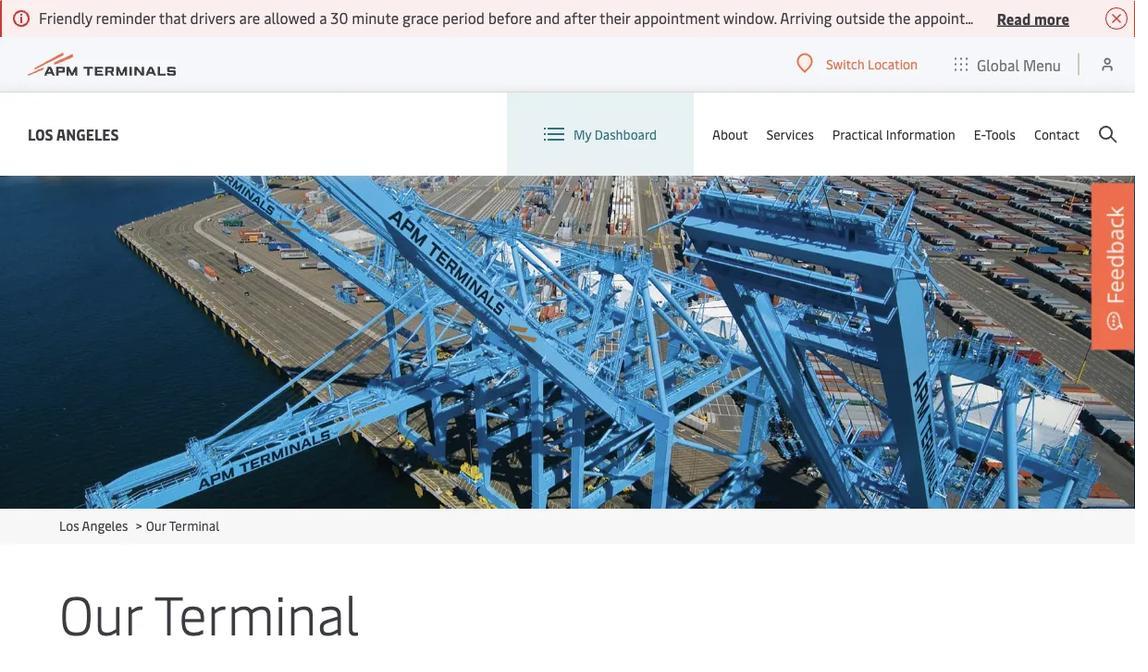 Task type: locate. For each thing, give the bounding box(es) containing it.
terminal
[[169, 517, 219, 534], [154, 576, 359, 648]]

contact button
[[1034, 93, 1080, 176]]

tools
[[985, 125, 1016, 143]]

feedback
[[1099, 206, 1130, 304]]

services
[[766, 125, 814, 143]]

0 horizontal spatial los
[[28, 124, 53, 144]]

about button
[[712, 93, 748, 176]]

angeles
[[56, 124, 119, 144], [82, 517, 128, 534]]

switch
[[826, 55, 865, 72]]

0 vertical spatial angeles
[[56, 124, 119, 144]]

1 vertical spatial angeles
[[82, 517, 128, 534]]

menu
[[1023, 54, 1061, 74]]

0 vertical spatial terminal
[[169, 517, 219, 534]]

used ship-to-shore (sts) cranes in north america image
[[0, 176, 1135, 509]]

global
[[977, 54, 1019, 74]]

my
[[573, 125, 591, 143]]

more
[[1034, 8, 1069, 28]]

my dashboard button
[[544, 93, 657, 176]]

1 horizontal spatial los
[[59, 517, 79, 534]]

los angeles link
[[28, 123, 119, 146], [59, 517, 128, 534]]

1 vertical spatial los
[[59, 517, 79, 534]]

switch location
[[826, 55, 918, 72]]

practical information
[[832, 125, 955, 143]]

location
[[868, 55, 918, 72]]

los angeles > our terminal
[[59, 517, 219, 534]]

switch location button
[[796, 53, 918, 74]]

read more
[[997, 8, 1069, 28]]

0 vertical spatial los
[[28, 124, 53, 144]]

e-tools
[[974, 125, 1016, 143]]

services button
[[766, 93, 814, 176]]

our
[[146, 517, 166, 534], [59, 576, 142, 648]]

1 horizontal spatial our
[[146, 517, 166, 534]]

contact
[[1034, 125, 1080, 143]]

practical information button
[[832, 93, 955, 176]]

los
[[28, 124, 53, 144], [59, 517, 79, 534]]

>
[[136, 517, 142, 534]]

read
[[997, 8, 1031, 28]]

feedback button
[[1092, 183, 1135, 350]]

e-
[[974, 125, 985, 143]]

0 horizontal spatial our
[[59, 576, 142, 648]]



Task type: describe. For each thing, give the bounding box(es) containing it.
my dashboard
[[573, 125, 657, 143]]

1 vertical spatial los angeles link
[[59, 517, 128, 534]]

our terminal
[[59, 576, 359, 648]]

global menu
[[977, 54, 1061, 74]]

1 vertical spatial our
[[59, 576, 142, 648]]

los for los angeles > our terminal
[[59, 517, 79, 534]]

read more button
[[997, 6, 1069, 30]]

los angeles
[[28, 124, 119, 144]]

information
[[886, 125, 955, 143]]

dashboard
[[595, 125, 657, 143]]

0 vertical spatial los angeles link
[[28, 123, 119, 146]]

close alert image
[[1105, 7, 1128, 30]]

1 vertical spatial terminal
[[154, 576, 359, 648]]

0 vertical spatial our
[[146, 517, 166, 534]]

los for los angeles
[[28, 124, 53, 144]]

angeles for los angeles
[[56, 124, 119, 144]]

e-tools button
[[974, 93, 1016, 176]]

angeles for los angeles > our terminal
[[82, 517, 128, 534]]

practical
[[832, 125, 883, 143]]

global menu button
[[936, 37, 1080, 92]]

about
[[712, 125, 748, 143]]



Task type: vqa. For each thing, say whether or not it's contained in the screenshot.
also
no



